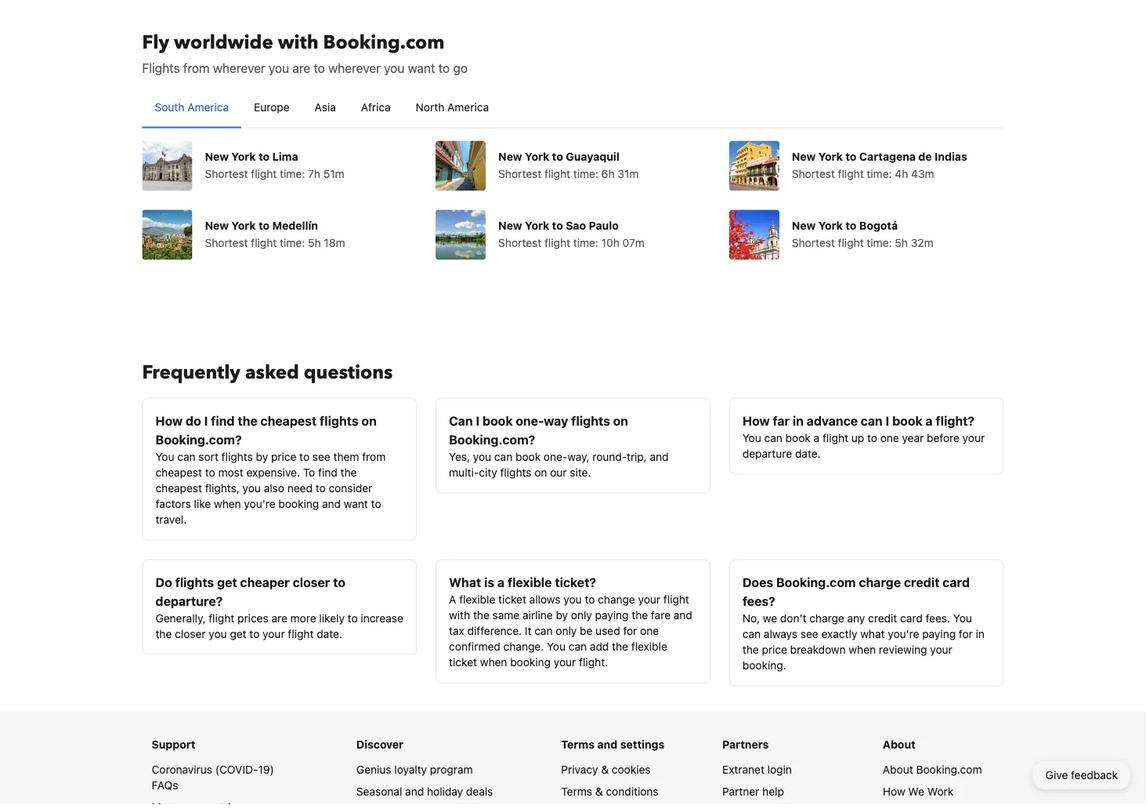 Task type: describe. For each thing, give the bounding box(es) containing it.
america for south america
[[188, 100, 229, 113]]

i inside 'how far in advance can i book a flight? you can book a flight up to one year before your departure date.'
[[886, 413, 890, 428]]

seasonal and holiday deals
[[357, 785, 493, 798]]

flights up them
[[320, 413, 359, 428]]

sort
[[199, 450, 219, 463]]

can inside can i book one-way flights on booking.com? yes, you can book one-way, round-trip, and multi-city flights on our site.
[[495, 450, 513, 463]]

flight down more at the left of page
[[288, 627, 314, 640]]

to inside new york to cartagena de indias shortest flight time: 4h 43m
[[846, 150, 857, 163]]

year
[[903, 431, 925, 444]]

need
[[288, 481, 313, 494]]

more
[[291, 611, 316, 624]]

fees?
[[743, 593, 776, 608]]

when inside how do i find the cheapest flights on booking.com? you can sort flights by price to see them from cheapest to most expensive. to find the cheapest flights, you also need to consider factors like when you're booking and want to travel.
[[214, 497, 241, 510]]

flight inside "new york to lima shortest flight time: 7h 51m"
[[251, 167, 277, 180]]

flights right way
[[572, 413, 611, 428]]

new york to guayaquil image
[[436, 141, 486, 191]]

43m
[[912, 167, 935, 180]]

tax
[[449, 624, 465, 637]]

allows
[[530, 593, 561, 606]]

new for new york to sao paulo shortest flight time: 10h 07m
[[499, 219, 523, 232]]

yes,
[[449, 450, 470, 463]]

holiday
[[427, 785, 463, 798]]

terms & conditions link
[[562, 785, 659, 798]]

flights right city
[[501, 466, 532, 479]]

fare
[[651, 608, 671, 621]]

york for cartagena
[[819, 150, 843, 163]]

do
[[156, 575, 172, 590]]

expensive.
[[247, 466, 300, 479]]

0 vertical spatial only
[[571, 608, 593, 621]]

booking.com inside fly worldwide with booking.com flights from wherever you are to wherever you want to go
[[323, 30, 445, 56]]

from inside how do i find the cheapest flights on booking.com? you can sort flights by price to see them from cheapest to most expensive. to find the cheapest flights, you also need to consider factors like when you're booking and want to travel.
[[362, 450, 386, 463]]

to right 'likely'
[[348, 611, 358, 624]]

0 horizontal spatial find
[[211, 413, 235, 428]]

& for terms
[[596, 785, 603, 798]]

1 vertical spatial get
[[230, 627, 247, 640]]

time: for new york to bogotá shortest flight time: 5h 32m
[[867, 236, 893, 249]]

time: for new york to medellín shortest flight time: 5h 18m
[[280, 236, 305, 249]]

can up departure
[[765, 431, 783, 444]]

how far in advance can i book a flight? you can book a flight up to one year before your departure date.
[[743, 413, 986, 460]]

a inside what is a flexible ticket? a flexible ticket allows you to change your flight with the same airline by only paying the fare and tax difference. it can only be used for one confirmed change. you can add the flexible ticket when booking your flight.
[[498, 575, 505, 590]]

to up asia
[[314, 60, 325, 75]]

worldwide
[[174, 30, 273, 56]]

book right can
[[483, 413, 513, 428]]

shortest for new york to medellín shortest flight time: 5h 18m
[[205, 236, 248, 249]]

loyalty
[[395, 763, 427, 776]]

want inside fly worldwide with booking.com flights from wherever you are to wherever you want to go
[[408, 60, 435, 75]]

program
[[430, 763, 473, 776]]

2 vertical spatial cheapest
[[156, 481, 202, 494]]

discover
[[357, 738, 404, 751]]

new for new york to lima shortest flight time: 7h 51m
[[205, 150, 229, 163]]

flight left prices on the left bottom of page
[[209, 611, 235, 624]]

go
[[453, 60, 468, 75]]

the inside does booking.com charge credit card fees? no, we don't charge any credit card fees. you can always see exactly what you're paying for in the price breakdown when reviewing your booking.
[[743, 643, 759, 656]]

you're
[[244, 497, 276, 510]]

time: for new york to lima shortest flight time: 7h 51m
[[280, 167, 305, 180]]

new for new york to bogotá shortest flight time: 5h 32m
[[792, 219, 816, 232]]

coronavirus
[[152, 763, 212, 776]]

2 horizontal spatial how
[[883, 785, 906, 798]]

frequently asked questions
[[142, 360, 393, 386]]

your inside does booking.com charge credit card fees? no, we don't charge any credit card fees. you can always see exactly what you're paying for in the price breakdown when reviewing your booking.
[[931, 643, 953, 656]]

new york to medellín shortest flight time: 5h 18m
[[205, 219, 345, 249]]

0 vertical spatial ticket
[[499, 593, 527, 606]]

bogotá
[[860, 219, 899, 232]]

settings
[[621, 738, 665, 751]]

to down prices on the left bottom of page
[[250, 627, 260, 640]]

what
[[449, 575, 482, 590]]

date. inside "do flights get cheaper closer to departure? generally, flight prices are more likely to increase the closer you get to your flight date."
[[317, 627, 343, 640]]

the inside "do flights get cheaper closer to departure? generally, flight prices are more likely to increase the closer you get to your flight date."
[[156, 627, 172, 640]]

advance
[[807, 413, 858, 428]]

to down consider
[[371, 497, 381, 510]]

0 horizontal spatial card
[[901, 611, 923, 624]]

north america button
[[403, 87, 502, 127]]

and inside can i book one-way flights on booking.com? yes, you can book one-way, round-trip, and multi-city flights on our site.
[[650, 450, 669, 463]]

and up privacy & cookies "link" on the bottom
[[598, 738, 618, 751]]

up
[[852, 431, 865, 444]]

the up difference. on the bottom
[[473, 608, 490, 621]]

any
[[848, 611, 866, 624]]

exactly
[[822, 627, 858, 640]]

one inside 'how far in advance can i book a flight? you can book a flight up to one year before your departure date.'
[[881, 431, 900, 444]]

from inside fly worldwide with booking.com flights from wherever you are to wherever you want to go
[[183, 60, 210, 75]]

the left the fare
[[632, 608, 648, 621]]

to inside new york to bogotá shortest flight time: 5h 32m
[[846, 219, 857, 232]]

you inside what is a flexible ticket? a flexible ticket allows you to change your flight with the same airline by only paying the fare and tax difference. it can only be used for one confirmed change. you can add the flexible ticket when booking your flight.
[[564, 593, 582, 606]]

to inside new york to sao paulo shortest flight time: 10h 07m
[[552, 219, 564, 232]]

before
[[927, 431, 960, 444]]

same
[[493, 608, 520, 621]]

do flights get cheaper closer to departure? generally, flight prices are more likely to increase the closer you get to your flight date.
[[156, 575, 404, 640]]

site.
[[570, 466, 592, 479]]

flight?
[[936, 413, 975, 428]]

new york to sao paulo image
[[436, 210, 486, 260]]

flight inside new york to medellín shortest flight time: 5h 18m
[[251, 236, 277, 249]]

your up the fare
[[639, 593, 661, 606]]

flights up most
[[222, 450, 253, 463]]

your left flight.
[[554, 655, 576, 668]]

york for bogotá
[[819, 219, 843, 232]]

price inside how do i find the cheapest flights on booking.com? you can sort flights by price to see them from cheapest to most expensive. to find the cheapest flights, you also need to consider factors like when you're booking and want to travel.
[[271, 450, 297, 463]]

can
[[449, 413, 473, 428]]

6h
[[602, 167, 615, 180]]

1 horizontal spatial find
[[318, 466, 338, 479]]

flight inside new york to guayaquil shortest flight time: 6h 31m
[[545, 167, 571, 180]]

can inside does booking.com charge credit card fees? no, we don't charge any credit card fees. you can always see exactly what you're paying for in the price breakdown when reviewing your booking.
[[743, 627, 761, 640]]

confirmed
[[449, 640, 501, 653]]

fly
[[142, 30, 169, 56]]

18m
[[324, 236, 345, 249]]

we
[[909, 785, 925, 798]]

our
[[551, 466, 567, 479]]

genius loyalty program link
[[357, 763, 473, 776]]

round-
[[593, 450, 627, 463]]

1 horizontal spatial a
[[814, 431, 820, 444]]

32m
[[912, 236, 934, 249]]

(covid-
[[215, 763, 258, 776]]

& for privacy
[[601, 763, 609, 776]]

you up europe
[[269, 60, 289, 75]]

indias
[[935, 150, 968, 163]]

51m
[[324, 167, 345, 180]]

booking.com? inside how do i find the cheapest flights on booking.com? you can sort flights by price to see them from cheapest to most expensive. to find the cheapest flights, you also need to consider factors like when you're booking and want to travel.
[[156, 432, 242, 447]]

give feedback
[[1046, 769, 1119, 782]]

extranet login
[[723, 763, 793, 776]]

book up the year
[[893, 413, 923, 428]]

are inside "do flights get cheaper closer to departure? generally, flight prices are more likely to increase the closer you get to your flight date."
[[272, 611, 288, 624]]

does
[[743, 575, 774, 590]]

asia button
[[302, 87, 349, 127]]

in inside 'how far in advance can i book a flight? you can book a flight up to one year before your departure date.'
[[793, 413, 804, 428]]

0 vertical spatial flexible
[[508, 575, 552, 590]]

booking inside what is a flexible ticket? a flexible ticket allows you to change your flight with the same airline by only paying the fare and tax difference. it can only be used for one confirmed change. you can add the flexible ticket when booking your flight.
[[511, 655, 551, 668]]

way,
[[568, 450, 590, 463]]

change
[[598, 593, 636, 606]]

partner help link
[[723, 785, 785, 798]]

does booking.com charge credit card fees? no, we don't charge any credit card fees. you can always see exactly what you're paying for in the price breakdown when reviewing your booking.
[[743, 575, 985, 671]]

5h for medellín
[[308, 236, 321, 249]]

breakdown
[[791, 643, 846, 656]]

europe
[[254, 100, 290, 113]]

africa
[[361, 100, 391, 113]]

difference.
[[468, 624, 522, 637]]

partners
[[723, 738, 769, 751]]

in inside does booking.com charge credit card fees? no, we don't charge any credit card fees. you can always see exactly what you're paying for in the price breakdown when reviewing your booking.
[[976, 627, 985, 640]]

about for about booking.com
[[883, 763, 914, 776]]

genius
[[357, 763, 392, 776]]

0 vertical spatial cheapest
[[261, 413, 317, 428]]

price inside does booking.com charge credit card fees? no, we don't charge any credit card fees. you can always see exactly what you're paying for in the price breakdown when reviewing your booking.
[[762, 643, 788, 656]]

feedback
[[1072, 769, 1119, 782]]

i inside how do i find the cheapest flights on booking.com? you can sort flights by price to see them from cheapest to most expensive. to find the cheapest flights, you also need to consider factors like when you're booking and want to travel.
[[204, 413, 208, 428]]

guayaquil
[[566, 150, 620, 163]]

fees.
[[926, 611, 951, 624]]

are inside fly worldwide with booking.com flights from wherever you are to wherever you want to go
[[293, 60, 311, 75]]

to inside what is a flexible ticket? a flexible ticket allows you to change your flight with the same airline by only paying the fare and tax difference. it can only be used for one confirmed change. you can add the flexible ticket when booking your flight.
[[585, 593, 595, 606]]

new york to cartagena de indias image
[[730, 141, 780, 191]]

city
[[479, 466, 498, 479]]

flight inside 'how far in advance can i book a flight? you can book a flight up to one year before your departure date.'
[[823, 431, 849, 444]]

used
[[596, 624, 621, 637]]

1 horizontal spatial on
[[535, 466, 548, 479]]

book down far
[[786, 431, 811, 444]]

new for new york to guayaquil shortest flight time: 6h 31m
[[499, 150, 523, 163]]

2 horizontal spatial on
[[614, 413, 629, 428]]

the up consider
[[341, 466, 357, 479]]

07m
[[623, 236, 645, 249]]

prices
[[238, 611, 269, 624]]

new for new york to cartagena de indias shortest flight time: 4h 43m
[[792, 150, 816, 163]]

with inside what is a flexible ticket? a flexible ticket allows you to change your flight with the same airline by only paying the fare and tax difference. it can only be used for one confirmed change. you can add the flexible ticket when booking your flight.
[[449, 608, 471, 621]]

new for new york to medellín shortest flight time: 5h 18m
[[205, 219, 229, 232]]

1 horizontal spatial credit
[[905, 575, 940, 590]]

shortest inside new york to sao paulo shortest flight time: 10h 07m
[[499, 236, 542, 249]]

to up 'likely'
[[333, 575, 346, 590]]

america for north america
[[448, 100, 489, 113]]

give feedback button
[[1034, 761, 1131, 789]]

how for how do i find the cheapest flights on booking.com?
[[156, 413, 183, 428]]

book left way, on the bottom of page
[[516, 450, 541, 463]]

likely
[[319, 611, 345, 624]]



Task type: locate. For each thing, give the bounding box(es) containing it.
way
[[544, 413, 569, 428]]

you inside "do flights get cheaper closer to departure? generally, flight prices are more likely to increase the closer you get to your flight date."
[[209, 627, 227, 640]]

booking inside how do i find the cheapest flights on booking.com? you can sort flights by price to see them from cheapest to most expensive. to find the cheapest flights, you also need to consider factors like when you're booking and want to travel.
[[279, 497, 319, 510]]

by inside how do i find the cheapest flights on booking.com? you can sort flights by price to see them from cheapest to most expensive. to find the cheapest flights, you also need to consider factors like when you're booking and want to travel.
[[256, 450, 268, 463]]

0 horizontal spatial on
[[362, 413, 377, 428]]

york for sao
[[525, 219, 550, 232]]

for inside does booking.com charge credit card fees? no, we don't charge any credit card fees. you can always see exactly what you're paying for in the price breakdown when reviewing your booking.
[[959, 627, 974, 640]]

closer
[[293, 575, 330, 590], [175, 627, 206, 640]]

1 vertical spatial one
[[641, 624, 659, 637]]

booking.com inside does booking.com charge credit card fees? no, we don't charge any credit card fees. you can always see exactly what you're paying for in the price breakdown when reviewing your booking.
[[777, 575, 856, 590]]

1 vertical spatial a
[[814, 431, 820, 444]]

1 horizontal spatial want
[[408, 60, 435, 75]]

charge
[[859, 575, 902, 590], [810, 611, 845, 624]]

you inside how do i find the cheapest flights on booking.com? you can sort flights by price to see them from cheapest to most expensive. to find the cheapest flights, you also need to consider factors like when you're booking and want to travel.
[[243, 481, 261, 494]]

0 vertical spatial closer
[[293, 575, 330, 590]]

2 terms from the top
[[562, 785, 593, 798]]

0 horizontal spatial booking.com?
[[156, 432, 242, 447]]

2 vertical spatial booking.com
[[917, 763, 983, 776]]

flights inside "do flights get cheaper closer to departure? generally, flight prices are more likely to increase the closer you get to your flight date."
[[175, 575, 214, 590]]

1 vertical spatial credit
[[869, 611, 898, 624]]

0 horizontal spatial from
[[183, 60, 210, 75]]

ticket down confirmed
[[449, 655, 477, 668]]

2 wherever from the left
[[329, 60, 381, 75]]

time: down sao
[[574, 236, 599, 249]]

your inside 'how far in advance can i book a flight? you can book a flight up to one year before your departure date.'
[[963, 431, 986, 444]]

new york to bogotá shortest flight time: 5h 32m
[[792, 219, 934, 249]]

time: down guayaquil
[[574, 167, 599, 180]]

i right do
[[204, 413, 208, 428]]

america right 'north'
[[448, 100, 489, 113]]

generally,
[[156, 611, 206, 624]]

new inside new york to medellín shortest flight time: 5h 18m
[[205, 219, 229, 232]]

0 vertical spatial with
[[278, 30, 319, 56]]

paying inside does booking.com charge credit card fees? no, we don't charge any credit card fees. you can always see exactly what you're paying for in the price breakdown when reviewing your booking.
[[923, 627, 957, 640]]

2 horizontal spatial a
[[926, 413, 933, 428]]

shortest inside "new york to lima shortest flight time: 7h 51m"
[[205, 167, 248, 180]]

by inside what is a flexible ticket? a flexible ticket allows you to change your flight with the same airline by only paying the fare and tax difference. it can only be used for one confirmed change. you can add the flexible ticket when booking your flight.
[[556, 608, 568, 621]]

your
[[963, 431, 986, 444], [639, 593, 661, 606], [263, 627, 285, 640], [931, 643, 953, 656], [554, 655, 576, 668]]

flight inside new york to cartagena de indias shortest flight time: 4h 43m
[[839, 167, 864, 180]]

0 horizontal spatial price
[[271, 450, 297, 463]]

it
[[525, 624, 532, 637]]

0 vertical spatial a
[[926, 413, 933, 428]]

america inside button
[[448, 100, 489, 113]]

you up africa
[[384, 60, 405, 75]]

the down used
[[612, 640, 629, 653]]

you inside can i book one-way flights on booking.com? yes, you can book one-way, round-trip, and multi-city flights on our site.
[[473, 450, 492, 463]]

york left lima
[[232, 150, 256, 163]]

0 vertical spatial about
[[883, 738, 916, 751]]

ticket
[[499, 593, 527, 606], [449, 655, 477, 668]]

terms up privacy
[[562, 738, 595, 751]]

partner
[[723, 785, 760, 798]]

and inside how do i find the cheapest flights on booking.com? you can sort flights by price to see them from cheapest to most expensive. to find the cheapest flights, you also need to consider factors like when you're booking and want to travel.
[[322, 497, 341, 510]]

can down be
[[569, 640, 587, 653]]

5h inside new york to bogotá shortest flight time: 5h 32m
[[896, 236, 909, 249]]

shortest for new york to bogotá shortest flight time: 5h 32m
[[792, 236, 836, 249]]

find right do
[[211, 413, 235, 428]]

time: inside new york to medellín shortest flight time: 5h 18m
[[280, 236, 305, 249]]

1 horizontal spatial from
[[362, 450, 386, 463]]

2 vertical spatial flexible
[[632, 640, 668, 653]]

booking.com? inside can i book one-way flights on booking.com? yes, you can book one-way, round-trip, and multi-city flights on our site.
[[449, 432, 536, 447]]

tab list
[[142, 87, 1005, 129]]

1 horizontal spatial are
[[293, 60, 311, 75]]

1 horizontal spatial charge
[[859, 575, 902, 590]]

tab list containing south america
[[142, 87, 1005, 129]]

paying
[[596, 608, 629, 621], [923, 627, 957, 640]]

seasonal and holiday deals link
[[357, 785, 493, 798]]

cheaper
[[240, 575, 290, 590]]

0 horizontal spatial booking.com
[[323, 30, 445, 56]]

1 about from the top
[[883, 738, 916, 751]]

time: inside new york to bogotá shortest flight time: 5h 32m
[[867, 236, 893, 249]]

flight down guayaquil
[[545, 167, 571, 180]]

1 america from the left
[[188, 100, 229, 113]]

how inside how do i find the cheapest flights on booking.com? you can sort flights by price to see them from cheapest to most expensive. to find the cheapest flights, you also need to consider factors like when you're booking and want to travel.
[[156, 413, 183, 428]]

1 vertical spatial find
[[318, 466, 338, 479]]

2 booking.com? from the left
[[449, 432, 536, 447]]

want left go
[[408, 60, 435, 75]]

flight down medellín
[[251, 236, 277, 249]]

1 horizontal spatial see
[[801, 627, 819, 640]]

flight down bogotá
[[839, 236, 864, 249]]

new york to medellín image
[[142, 210, 192, 260]]

to left sao
[[552, 219, 564, 232]]

1 horizontal spatial when
[[480, 655, 508, 668]]

a
[[926, 413, 933, 428], [814, 431, 820, 444], [498, 575, 505, 590]]

how
[[156, 413, 183, 428], [743, 413, 770, 428], [883, 785, 906, 798]]

york inside "new york to lima shortest flight time: 7h 51m"
[[232, 150, 256, 163]]

1 terms from the top
[[562, 738, 595, 751]]

can i book one-way flights on booking.com? yes, you can book one-way, round-trip, and multi-city flights on our site.
[[449, 413, 669, 479]]

0 horizontal spatial america
[[188, 100, 229, 113]]

reviewing
[[880, 643, 928, 656]]

always
[[764, 627, 798, 640]]

york inside new york to sao paulo shortest flight time: 10h 07m
[[525, 219, 550, 232]]

shortest inside new york to bogotá shortest flight time: 5h 32m
[[792, 236, 836, 249]]

0 horizontal spatial are
[[272, 611, 288, 624]]

are up asia button
[[293, 60, 311, 75]]

when inside what is a flexible ticket? a flexible ticket allows you to change your flight with the same airline by only paying the fare and tax difference. it can only be used for one confirmed change. you can add the flexible ticket when booking your flight.
[[480, 655, 508, 668]]

1 horizontal spatial price
[[762, 643, 788, 656]]

york inside new york to medellín shortest flight time: 5h 18m
[[232, 219, 256, 232]]

when
[[214, 497, 241, 510], [849, 643, 877, 656], [480, 655, 508, 668]]

with inside fly worldwide with booking.com flights from wherever you are to wherever you want to go
[[278, 30, 319, 56]]

3 i from the left
[[886, 413, 890, 428]]

1 horizontal spatial one
[[881, 431, 900, 444]]

south america
[[155, 100, 229, 113]]

how we work
[[883, 785, 954, 798]]

flight inside new york to bogotá shortest flight time: 5h 32m
[[839, 236, 864, 249]]

1 vertical spatial about
[[883, 763, 914, 776]]

to inside "new york to lima shortest flight time: 7h 51m"
[[259, 150, 270, 163]]

about up we in the bottom of the page
[[883, 763, 914, 776]]

0 horizontal spatial closer
[[175, 627, 206, 640]]

new inside new york to sao paulo shortest flight time: 10h 07m
[[499, 219, 523, 232]]

give
[[1046, 769, 1069, 782]]

1 vertical spatial paying
[[923, 627, 957, 640]]

can inside how do i find the cheapest flights on booking.com? you can sort flights by price to see them from cheapest to most expensive. to find the cheapest flights, you also need to consider factors like when you're booking and want to travel.
[[177, 450, 196, 463]]

1 vertical spatial ticket
[[449, 655, 477, 668]]

1 vertical spatial card
[[901, 611, 923, 624]]

0 horizontal spatial charge
[[810, 611, 845, 624]]

to down ticket?
[[585, 593, 595, 606]]

see inside does booking.com charge credit card fees? no, we don't charge any credit card fees. you can always see exactly what you're paying for in the price breakdown when reviewing your booking.
[[801, 627, 819, 640]]

0 vertical spatial are
[[293, 60, 311, 75]]

booking.com up the "work" in the bottom of the page
[[917, 763, 983, 776]]

can up city
[[495, 450, 513, 463]]

york left guayaquil
[[525, 150, 550, 163]]

time: down bogotá
[[867, 236, 893, 249]]

what is a flexible ticket? a flexible ticket allows you to change your flight with the same airline by only paying the fare and tax difference. it can only be used for one confirmed change. you can add the flexible ticket when booking your flight.
[[449, 575, 693, 668]]

to left medellín
[[259, 219, 270, 232]]

1 vertical spatial in
[[976, 627, 985, 640]]

flexible
[[508, 575, 552, 590], [460, 593, 496, 606], [632, 640, 668, 653]]

booking.com for does
[[777, 575, 856, 590]]

york inside new york to cartagena de indias shortest flight time: 4h 43m
[[819, 150, 843, 163]]

new inside "new york to lima shortest flight time: 7h 51m"
[[205, 150, 229, 163]]

what
[[861, 627, 886, 640]]

can right it
[[535, 624, 553, 637]]

new right new york to bogotá image
[[792, 219, 816, 232]]

time: for new york to guayaquil shortest flight time: 6h 31m
[[574, 167, 599, 180]]

1 booking.com? from the left
[[156, 432, 242, 447]]

flexible up allows
[[508, 575, 552, 590]]

don't
[[781, 611, 807, 624]]

time: inside new york to guayaquil shortest flight time: 6h 31m
[[574, 167, 599, 180]]

departure?
[[156, 593, 223, 608]]

how left do
[[156, 413, 183, 428]]

i right advance
[[886, 413, 890, 428]]

1 horizontal spatial ticket
[[499, 593, 527, 606]]

to right "need"
[[316, 481, 326, 494]]

your down fees.
[[931, 643, 953, 656]]

shortest for new york to lima shortest flight time: 7h 51m
[[205, 167, 248, 180]]

closer down generally,
[[175, 627, 206, 640]]

0 vertical spatial one-
[[516, 413, 544, 428]]

card up fees.
[[943, 575, 971, 590]]

time:
[[280, 167, 305, 180], [574, 167, 599, 180], [867, 167, 893, 180], [280, 236, 305, 249], [574, 236, 599, 249], [867, 236, 893, 249]]

flights
[[142, 60, 180, 75]]

on inside how do i find the cheapest flights on booking.com? you can sort flights by price to see them from cheapest to most expensive. to find the cheapest flights, you also need to consider factors like when you're booking and want to travel.
[[362, 413, 377, 428]]

1 vertical spatial cheapest
[[156, 466, 202, 479]]

1 horizontal spatial for
[[959, 627, 974, 640]]

north america
[[416, 100, 489, 113]]

0 horizontal spatial one
[[641, 624, 659, 637]]

you down ticket?
[[564, 593, 582, 606]]

2 america from the left
[[448, 100, 489, 113]]

you inside 'how far in advance can i book a flight? you can book a flight up to one year before your departure date.'
[[743, 431, 762, 444]]

1 vertical spatial &
[[596, 785, 603, 798]]

for inside what is a flexible ticket? a flexible ticket allows you to change your flight with the same airline by only paying the fare and tax difference. it can only be used for one confirmed change. you can add the flexible ticket when booking your flight.
[[624, 624, 638, 637]]

departure
[[743, 447, 793, 460]]

to inside new york to guayaquil shortest flight time: 6h 31m
[[552, 150, 564, 163]]

york for guayaquil
[[525, 150, 550, 163]]

see up to
[[313, 450, 331, 463]]

0 vertical spatial one
[[881, 431, 900, 444]]

new york to lima image
[[142, 141, 192, 191]]

america inside button
[[188, 100, 229, 113]]

1 vertical spatial want
[[344, 497, 368, 510]]

flight.
[[579, 655, 608, 668]]

and down genius loyalty program link
[[405, 785, 424, 798]]

how do i find the cheapest flights on booking.com? you can sort flights by price to see them from cheapest to most expensive. to find the cheapest flights, you also need to consider factors like when you're booking and want to travel.
[[156, 413, 386, 526]]

0 vertical spatial date.
[[796, 447, 821, 460]]

date. inside 'how far in advance can i book a flight? you can book a flight up to one year before your departure date.'
[[796, 447, 821, 460]]

want inside how do i find the cheapest flights on booking.com? you can sort flights by price to see them from cheapest to most expensive. to find the cheapest flights, you also need to consider factors like when you're booking and want to travel.
[[344, 497, 368, 510]]

how we work link
[[883, 785, 954, 798]]

2 about from the top
[[883, 763, 914, 776]]

booking.com for about
[[917, 763, 983, 776]]

flight up the fare
[[664, 593, 690, 606]]

new right new york to lima image at the top of page
[[205, 150, 229, 163]]

york inside new york to guayaquil shortest flight time: 6h 31m
[[525, 150, 550, 163]]

charge up "any"
[[859, 575, 902, 590]]

you up you're
[[243, 481, 261, 494]]

about booking.com link
[[883, 763, 983, 776]]

0 horizontal spatial flexible
[[460, 593, 496, 606]]

new
[[205, 150, 229, 163], [499, 150, 523, 163], [792, 150, 816, 163], [205, 219, 229, 232], [499, 219, 523, 232], [792, 219, 816, 232]]

shortest inside new york to cartagena de indias shortest flight time: 4h 43m
[[792, 167, 836, 180]]

booking down "need"
[[279, 497, 319, 510]]

consider
[[329, 481, 373, 494]]

0 horizontal spatial 5h
[[308, 236, 321, 249]]

new york to sao paulo shortest flight time: 10h 07m
[[499, 219, 645, 249]]

booking
[[279, 497, 319, 510], [511, 655, 551, 668]]

shortest inside new york to medellín shortest flight time: 5h 18m
[[205, 236, 248, 249]]

york left sao
[[525, 219, 550, 232]]

1 vertical spatial by
[[556, 608, 568, 621]]

1 vertical spatial from
[[362, 450, 386, 463]]

new york to lima shortest flight time: 7h 51m
[[205, 150, 345, 180]]

you up city
[[473, 450, 492, 463]]

price down the always
[[762, 643, 788, 656]]

19)
[[258, 763, 274, 776]]

york left cartagena
[[819, 150, 843, 163]]

1 horizontal spatial closer
[[293, 575, 330, 590]]

paying up used
[[596, 608, 629, 621]]

i inside can i book one-way flights on booking.com? yes, you can book one-way, round-trip, and multi-city flights on our site.
[[476, 413, 480, 428]]

0 vertical spatial get
[[217, 575, 237, 590]]

charge up 'exactly'
[[810, 611, 845, 624]]

1 i from the left
[[204, 413, 208, 428]]

1 vertical spatial with
[[449, 608, 471, 621]]

1 wherever from the left
[[213, 60, 266, 75]]

can left sort
[[177, 450, 196, 463]]

ticket up same
[[499, 593, 527, 606]]

trip,
[[627, 450, 647, 463]]

login
[[768, 763, 793, 776]]

0 horizontal spatial booking
[[279, 497, 319, 510]]

0 vertical spatial charge
[[859, 575, 902, 590]]

1 vertical spatial only
[[556, 624, 577, 637]]

time: inside "new york to lima shortest flight time: 7h 51m"
[[280, 167, 305, 180]]

see
[[313, 450, 331, 463], [801, 627, 819, 640]]

by down allows
[[556, 608, 568, 621]]

want down consider
[[344, 497, 368, 510]]

2 5h from the left
[[896, 236, 909, 249]]

flights,
[[205, 481, 240, 494]]

booking.
[[743, 659, 787, 671]]

1 horizontal spatial wherever
[[329, 60, 381, 75]]

ticket?
[[555, 575, 597, 590]]

1 horizontal spatial date.
[[796, 447, 821, 460]]

price up expensive.
[[271, 450, 297, 463]]

0 vertical spatial paying
[[596, 608, 629, 621]]

north
[[416, 100, 445, 113]]

find right to
[[318, 466, 338, 479]]

you inside does booking.com charge credit card fees? no, we don't charge any credit card fees. you can always see exactly what you're paying for in the price breakdown when reviewing your booking.
[[954, 611, 973, 624]]

flight inside what is a flexible ticket? a flexible ticket allows you to change your flight with the same airline by only paying the fare and tax difference. it can only be used for one confirmed change. you can add the flexible ticket when booking your flight.
[[664, 593, 690, 606]]

one inside what is a flexible ticket? a flexible ticket allows you to change your flight with the same airline by only paying the fare and tax difference. it can only be used for one confirmed change. you can add the flexible ticket when booking your flight.
[[641, 624, 659, 637]]

0 horizontal spatial when
[[214, 497, 241, 510]]

1 horizontal spatial paying
[[923, 627, 957, 640]]

about for about
[[883, 738, 916, 751]]

1 horizontal spatial with
[[449, 608, 471, 621]]

multi-
[[449, 466, 479, 479]]

add
[[590, 640, 609, 653]]

0 horizontal spatial a
[[498, 575, 505, 590]]

0 vertical spatial &
[[601, 763, 609, 776]]

new right new york to sao paulo image
[[499, 219, 523, 232]]

are left more at the left of page
[[272, 611, 288, 624]]

increase
[[361, 611, 404, 624]]

are
[[293, 60, 311, 75], [272, 611, 288, 624]]

the up booking.
[[743, 643, 759, 656]]

booking down change.
[[511, 655, 551, 668]]

credit
[[905, 575, 940, 590], [869, 611, 898, 624]]

to up to
[[300, 450, 310, 463]]

0 horizontal spatial by
[[256, 450, 268, 463]]

new inside new york to guayaquil shortest flight time: 6h 31m
[[499, 150, 523, 163]]

your inside "do flights get cheaper closer to departure? generally, flight prices are more likely to increase the closer you get to your flight date."
[[263, 627, 285, 640]]

i right can
[[476, 413, 480, 428]]

terms for terms & conditions
[[562, 785, 593, 798]]

york for lima
[[232, 150, 256, 163]]

about up about booking.com link
[[883, 738, 916, 751]]

1 vertical spatial booking
[[511, 655, 551, 668]]

new york to cartagena de indias shortest flight time: 4h 43m
[[792, 150, 968, 180]]

york inside new york to bogotá shortest flight time: 5h 32m
[[819, 219, 843, 232]]

shortest for new york to guayaquil shortest flight time: 6h 31m
[[499, 167, 542, 180]]

date. down 'likely'
[[317, 627, 343, 640]]

0 vertical spatial booking
[[279, 497, 319, 510]]

a down advance
[[814, 431, 820, 444]]

europe button
[[242, 87, 302, 127]]

new inside new york to bogotá shortest flight time: 5h 32m
[[792, 219, 816, 232]]

1 horizontal spatial i
[[476, 413, 480, 428]]

5h left the "32m"
[[896, 236, 909, 249]]

to inside 'how far in advance can i book a flight? you can book a flight up to one year before your departure date.'
[[868, 431, 878, 444]]

flights up departure?
[[175, 575, 214, 590]]

the down the frequently asked questions
[[238, 413, 258, 428]]

to left go
[[439, 60, 450, 75]]

and inside what is a flexible ticket? a flexible ticket allows you to change your flight with the same airline by only paying the fare and tax difference. it can only be used for one confirmed change. you can add the flexible ticket when booking your flight.
[[674, 608, 693, 621]]

credit up what
[[869, 611, 898, 624]]

is
[[485, 575, 495, 590]]

can up up
[[861, 413, 883, 428]]

shortest inside new york to guayaquil shortest flight time: 6h 31m
[[499, 167, 542, 180]]

and
[[650, 450, 669, 463], [322, 497, 341, 510], [674, 608, 693, 621], [598, 738, 618, 751], [405, 785, 424, 798]]

you up departure
[[743, 431, 762, 444]]

them
[[334, 450, 359, 463]]

you inside how do i find the cheapest flights on booking.com? you can sort flights by price to see them from cheapest to most expensive. to find the cheapest flights, you also need to consider factors like when you're booking and want to travel.
[[156, 450, 174, 463]]

flights
[[320, 413, 359, 428], [572, 413, 611, 428], [222, 450, 253, 463], [501, 466, 532, 479], [175, 575, 214, 590]]

factors
[[156, 497, 191, 510]]

1 horizontal spatial by
[[556, 608, 568, 621]]

2 horizontal spatial i
[[886, 413, 890, 428]]

2 horizontal spatial flexible
[[632, 640, 668, 653]]

1 horizontal spatial flexible
[[508, 575, 552, 590]]

1 vertical spatial charge
[[810, 611, 845, 624]]

2 i from the left
[[476, 413, 480, 428]]

to left cartagena
[[846, 150, 857, 163]]

1 5h from the left
[[308, 236, 321, 249]]

privacy
[[562, 763, 599, 776]]

flight inside new york to sao paulo shortest flight time: 10h 07m
[[545, 236, 571, 249]]

i
[[204, 413, 208, 428], [476, 413, 480, 428], [886, 413, 890, 428]]

how for how far in advance can i book a flight?
[[743, 413, 770, 428]]

paying down fees.
[[923, 627, 957, 640]]

when inside does booking.com charge credit card fees? no, we don't charge any credit card fees. you can always see exactly what you're paying for in the price breakdown when reviewing your booking.
[[849, 643, 877, 656]]

1 vertical spatial one-
[[544, 450, 568, 463]]

1 vertical spatial date.
[[317, 627, 343, 640]]

get
[[217, 575, 237, 590], [230, 627, 247, 640]]

1 horizontal spatial booking.com?
[[449, 432, 536, 447]]

see inside how do i find the cheapest flights on booking.com? you can sort flights by price to see them from cheapest to most expensive. to find the cheapest flights, you also need to consider factors like when you're booking and want to travel.
[[313, 450, 331, 463]]

you're
[[888, 627, 920, 640]]

0 horizontal spatial with
[[278, 30, 319, 56]]

coronavirus (covid-19) faqs
[[152, 763, 274, 791]]

0 vertical spatial card
[[943, 575, 971, 590]]

1 horizontal spatial how
[[743, 413, 770, 428]]

terms for terms and settings
[[562, 738, 595, 751]]

0 vertical spatial want
[[408, 60, 435, 75]]

time: down cartagena
[[867, 167, 893, 180]]

7h
[[308, 167, 321, 180]]

1 horizontal spatial 5h
[[896, 236, 909, 249]]

in right far
[[793, 413, 804, 428]]

new right new york to medellín image
[[205, 219, 229, 232]]

0 horizontal spatial i
[[204, 413, 208, 428]]

your down prices on the left bottom of page
[[263, 627, 285, 640]]

time: inside new york to cartagena de indias shortest flight time: 4h 43m
[[867, 167, 893, 180]]

1 vertical spatial see
[[801, 627, 819, 640]]

how inside 'how far in advance can i book a flight? you can book a flight up to one year before your departure date.'
[[743, 413, 770, 428]]

cheapest
[[261, 413, 317, 428], [156, 466, 202, 479], [156, 481, 202, 494]]

want
[[408, 60, 435, 75], [344, 497, 368, 510]]

you inside what is a flexible ticket? a flexible ticket allows you to change your flight with the same airline by only paying the fare and tax difference. it can only be used for one confirmed change. you can add the flexible ticket when booking your flight.
[[547, 640, 566, 653]]

1 vertical spatial flexible
[[460, 593, 496, 606]]

with up europe
[[278, 30, 319, 56]]

1 vertical spatial closer
[[175, 627, 206, 640]]

when down the flights,
[[214, 497, 241, 510]]

asia
[[315, 100, 336, 113]]

to down sort
[[205, 466, 215, 479]]

1 vertical spatial price
[[762, 643, 788, 656]]

new inside new york to cartagena de indias shortest flight time: 4h 43m
[[792, 150, 816, 163]]

york for medellín
[[232, 219, 256, 232]]

wherever
[[213, 60, 266, 75], [329, 60, 381, 75]]

york
[[232, 150, 256, 163], [525, 150, 550, 163], [819, 150, 843, 163], [232, 219, 256, 232], [525, 219, 550, 232], [819, 219, 843, 232]]

see up breakdown
[[801, 627, 819, 640]]

time: inside new york to sao paulo shortest flight time: 10h 07m
[[574, 236, 599, 249]]

a up before
[[926, 413, 933, 428]]

1 horizontal spatial card
[[943, 575, 971, 590]]

0 vertical spatial find
[[211, 413, 235, 428]]

from right them
[[362, 450, 386, 463]]

booking.com? down do
[[156, 432, 242, 447]]

a right is
[[498, 575, 505, 590]]

shortest right new york to cartagena de indias image
[[792, 167, 836, 180]]

4h
[[896, 167, 909, 180]]

price
[[271, 450, 297, 463], [762, 643, 788, 656]]

help
[[763, 785, 785, 798]]

5h for bogotá
[[896, 236, 909, 249]]

0 horizontal spatial in
[[793, 413, 804, 428]]

0 vertical spatial terms
[[562, 738, 595, 751]]

flight down advance
[[823, 431, 849, 444]]

wherever up africa
[[329, 60, 381, 75]]

31m
[[618, 167, 639, 180]]

new york to bogotá image
[[730, 210, 780, 260]]

5h left '18m' at top left
[[308, 236, 321, 249]]

1 horizontal spatial america
[[448, 100, 489, 113]]

& down privacy & cookies "link" on the bottom
[[596, 785, 603, 798]]

5h inside new york to medellín shortest flight time: 5h 18m
[[308, 236, 321, 249]]

card
[[943, 575, 971, 590], [901, 611, 923, 624]]

south
[[155, 100, 185, 113]]

paying inside what is a flexible ticket? a flexible ticket allows you to change your flight with the same airline by only paying the fare and tax difference. it can only be used for one confirmed change. you can add the flexible ticket when booking your flight.
[[596, 608, 629, 621]]

cartagena
[[860, 150, 916, 163]]

and right trip, at right bottom
[[650, 450, 669, 463]]

booking.com up africa
[[323, 30, 445, 56]]

also
[[264, 481, 285, 494]]

0 vertical spatial credit
[[905, 575, 940, 590]]

to inside new york to medellín shortest flight time: 5h 18m
[[259, 219, 270, 232]]



Task type: vqa. For each thing, say whether or not it's contained in the screenshot.


